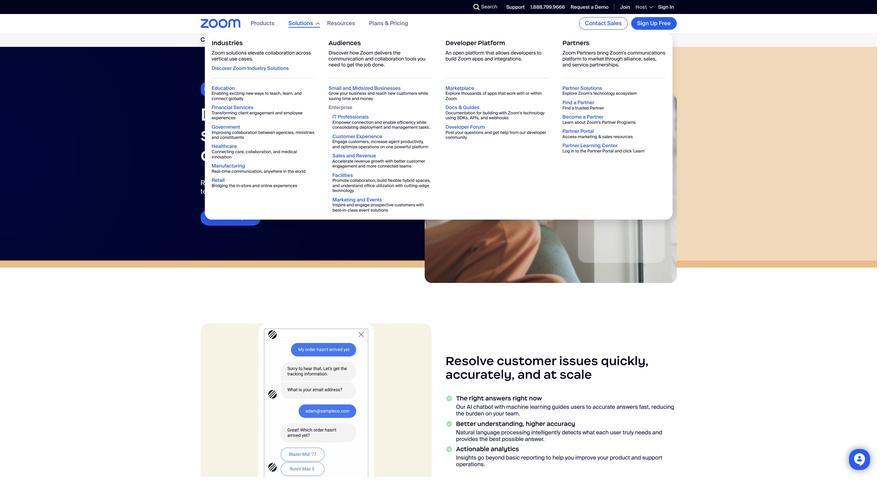 Task type: describe. For each thing, give the bounding box(es) containing it.
teach,
[[270, 91, 282, 96]]

and right 'inspire'
[[347, 203, 354, 208]]

0 horizontal spatial portal
[[581, 128, 594, 135]]

event
[[359, 208, 370, 213]]

1 vertical spatial partners
[[577, 50, 596, 56]]

promote
[[333, 178, 349, 184]]

anywhere
[[264, 169, 282, 174]]

new inside small and midsized businesses grow your business and reach new customers while saving time and money enterprise it professionals empower connection and enable efficiency while consolidating deployment and management tasks . customer experience engage customers, increase agent productivity, and optimize operations on one powerful platform sales and revenue accelerate revenue growth with better customer engagement and more connected teams facilities promote collaboration, build flexible hybrid spaces, and understand office utilization with cutting-edge technology marketing and events inspire and engage prospective customers with best-in-class event solutions
[[388, 91, 396, 96]]

use
[[229, 56, 238, 62]]

help inside actionable analytics insights go beyond basic reporting to help you improve your product and support operations.
[[553, 455, 564, 462]]

needs
[[635, 429, 651, 437]]

with right building
[[499, 110, 507, 116]]

apps inside developer platform an open platform that allows developers to build zoom apps and integrations.
[[472, 56, 484, 62]]

with left better
[[385, 159, 393, 164]]

to inside ready 24/7 to provide quick, personalized help and boost your team's productivity.
[[239, 179, 245, 188]]

time inside small and midsized businesses grow your business and reach new customers while saving time and money enterprise it professionals empower connection and enable efficiency while consolidating deployment and management tasks . customer experience engage customers, increase agent productivity, and optimize operations on one powerful platform sales and revenue accelerate revenue growth with better customer engagement and more connected teams facilities promote collaboration, build flexible hybrid spaces, and understand office utilization with cutting-edge technology marketing and events inspire and engage prospective customers with best-in-class event solutions
[[342, 96, 351, 102]]

between
[[258, 130, 275, 135]]

partner right trusted
[[590, 105, 604, 111]]

1 vertical spatial while
[[417, 120, 427, 125]]

language
[[476, 429, 500, 437]]

retail
[[212, 177, 225, 184]]

team's
[[201, 187, 222, 196]]

fast,
[[640, 404, 651, 411]]

& inside "marketplace explore thousands of apps that work with or within zoom docs & guides documentation for building with zoom's technology using sdks, apis, and webhooks developer forum post your questions and get help from our developer community"
[[459, 104, 462, 111]]

efficiency
[[397, 120, 416, 125]]

and inside 'audiences discover how zoom delivers the communication and collaboration tools you need to get the job done.'
[[365, 56, 374, 62]]

through
[[605, 56, 623, 62]]

and up agent
[[384, 125, 391, 130]]

issues
[[560, 354, 598, 369]]

personalized
[[293, 179, 335, 188]]

our inside "marketplace explore thousands of apps that work with or within zoom docs & guides documentation for building with zoom's technology using sdks, apis, and webhooks developer forum post your questions and get help from our developer community"
[[520, 130, 526, 135]]

provide
[[247, 179, 271, 188]]

0 vertical spatial experiences
[[212, 115, 236, 121]]

consolidating
[[333, 125, 359, 130]]

tools
[[406, 56, 417, 62]]

the inside better understanding, higher accuracy natural language processing intelligently detects what each user truly needs and provides the best possible answer.
[[480, 436, 488, 443]]

partner down access
[[563, 143, 580, 149]]

best-
[[333, 208, 343, 213]]

2 right from the left
[[513, 395, 528, 403]]

accelerate
[[333, 159, 354, 164]]

contact inside 'dropdown button'
[[220, 36, 245, 44]]

and right learn,
[[295, 91, 302, 96]]

0 horizontal spatial &
[[385, 20, 389, 27]]

sign for sign up free
[[638, 20, 649, 27]]

solutions inside the industries zoom solutions elevate collaboration across vertical use cases. discover zoom industry solutions
[[267, 65, 289, 71]]

request
[[571, 4, 590, 10]]

and right store
[[252, 183, 260, 189]]

0 vertical spatial answers
[[486, 395, 511, 403]]

education
[[212, 85, 235, 91]]

quick,
[[273, 179, 292, 188]]

solutions element
[[205, 33, 673, 220]]

services
[[234, 104, 254, 111]]

the right 'delivers'
[[393, 50, 401, 56]]

products button
[[251, 20, 275, 27]]

learn,
[[283, 91, 294, 96]]

build inside developer platform an open platform that allows developers to build zoom apps and integrations.
[[446, 56, 457, 62]]

accurately,
[[446, 367, 515, 383]]

bridging
[[212, 183, 228, 189]]

1 right from the left
[[469, 395, 484, 403]]

that for marketplace
[[498, 91, 506, 96]]

agent
[[389, 139, 400, 145]]

reach
[[376, 91, 387, 96]]

cloud contact center
[[201, 36, 268, 44]]

1 vertical spatial zoom's
[[587, 120, 601, 125]]

collaboration inside the industries zoom solutions elevate collaboration across vertical use cases. discover zoom industry solutions
[[265, 50, 295, 56]]

midsized
[[353, 85, 373, 91]]

and down optimize
[[346, 153, 355, 159]]

0 vertical spatial contact
[[585, 20, 606, 27]]

1 horizontal spatial portal
[[603, 149, 614, 154]]

facilities
[[333, 172, 353, 179]]

24/7
[[222, 179, 237, 188]]

engage
[[333, 139, 347, 145]]

deliver
[[201, 103, 264, 126]]

0 vertical spatial partners
[[563, 39, 590, 47]]

provides
[[456, 436, 478, 443]]

transforming
[[212, 110, 237, 116]]

in- inside education enabling exciting new ways to teach, learn, and connect globally financial services transforming client engagement and employee experiences government improving collaboration between agencies, ministries and constituents healthcare connecting care, collaboration, and medical innovation manufacturing real-time communication, anywhere in the world retail bridging the in-store and online experiences
[[236, 183, 242, 189]]

partner up find a partner link on the top right of page
[[563, 85, 580, 91]]

technology inside partner solutions explore zoom's technology ecosystem find a partner find a trusted partner become a partner learn about zoom's partner programs partner portal access marketing & sales resources partner learning center log in to the partner portal and click 'learn'
[[594, 91, 615, 96]]

the right answers right now our ai chatbot with machine learning guides users to accurate answers fast, reducing the burden on your team.
[[456, 395, 675, 418]]

support inside actionable analytics insights go beyond basic reporting to help you improve your product and support operations.
[[643, 455, 663, 462]]

search image
[[473, 4, 480, 10]]

solutions inside small and midsized businesses grow your business and reach new customers while saving time and money enterprise it professionals empower connection and enable efficiency while consolidating deployment and management tasks . customer experience engage customers, increase agent productivity, and optimize operations on one powerful platform sales and revenue accelerate revenue growth with better customer engagement and more connected teams facilities promote collaboration, build flexible hybrid spaces, and understand office utilization with cutting-edge technology marketing and events inspire and engage prospective customers with best-in-class event solutions
[[371, 208, 388, 213]]

customer
[[333, 133, 355, 140]]

zoom's inside "marketplace explore thousands of apps that work with or within zoom docs & guides documentation for building with zoom's technology using sdks, apis, and webhooks developer forum post your questions and get help from our developer community"
[[508, 110, 522, 116]]

or
[[526, 91, 530, 96]]

need
[[329, 62, 340, 68]]

office
[[364, 183, 375, 189]]

answer.
[[525, 436, 545, 443]]

solutions inside partner solutions explore zoom's technology ecosystem find a partner find a trusted partner become a partner learn about zoom's partner programs partner portal access marketing & sales resources partner learning center log in to the partner portal and click 'learn'
[[581, 85, 602, 91]]

help inside "marketplace explore thousands of apps that work with or within zoom docs & guides documentation for building with zoom's technology using sdks, apis, and webhooks developer forum post your questions and get help from our developer community"
[[500, 130, 509, 135]]

platform inside partners zoom partners bring zoom's communications platform to market through alliance, sales, and service partnerships.
[[563, 56, 582, 62]]

discover inside the industries zoom solutions elevate collaboration across vertical use cases. discover zoom industry solutions
[[212, 65, 232, 71]]

marketing
[[333, 197, 356, 203]]

an
[[446, 50, 452, 56]]

utilization
[[376, 183, 395, 189]]

and right apis,
[[481, 115, 488, 121]]

across
[[296, 50, 311, 56]]

to inside developer platform an open platform that allows developers to build zoom apps and integrations.
[[537, 50, 542, 56]]

education link
[[212, 85, 235, 91]]

with left or
[[517, 91, 525, 96]]

from
[[510, 130, 519, 135]]

plans
[[369, 20, 384, 27]]

marketing
[[578, 134, 598, 140]]

on inside the right answers right now our ai chatbot with machine learning guides users to accurate answers fast, reducing the burden on your team.
[[486, 411, 492, 418]]

zoom inside "marketplace explore thousands of apps that work with or within zoom docs & guides documentation for building with zoom's technology using sdks, apis, and webhooks developer forum post your questions and get help from our developer community"
[[446, 96, 457, 102]]

time inside education enabling exciting new ways to teach, learn, and connect globally financial services transforming client engagement and employee experiences government improving collaboration between agencies, ministries and constituents healthcare connecting care, collaboration, and medical innovation manufacturing real-time communication, anywhere in the world retail bridging the in-store and online experiences
[[222, 169, 231, 174]]

the inside the right answers right now our ai chatbot with machine learning guides users to accurate answers fast, reducing the burden on your team.
[[456, 411, 465, 418]]

sales,
[[644, 56, 657, 62]]

and up healthcare link
[[212, 135, 219, 140]]

you inside actionable analytics insights go beyond basic reporting to help you improve your product and support operations.
[[565, 455, 574, 462]]

better
[[456, 421, 476, 428]]

to left an
[[221, 214, 226, 221]]

reporting
[[522, 455, 545, 462]]

discover zoom industry solutions link
[[212, 65, 289, 71]]

globally
[[229, 96, 243, 102]]

platform inside developer platform an open platform that allows developers to build zoom apps and integrations.
[[466, 50, 485, 56]]

events
[[367, 197, 382, 203]]

of
[[483, 91, 487, 96]]

technology inside small and midsized businesses grow your business and reach new customers while saving time and money enterprise it professionals empower connection and enable efficiency while consolidating deployment and management tasks . customer experience engage customers, increase agent productivity, and optimize operations on one powerful platform sales and revenue accelerate revenue growth with better customer engagement and more connected teams facilities promote collaboration, build flexible hybrid spaces, and understand office utilization with cutting-edge technology marketing and events inspire and engage prospective customers with best-in-class event solutions
[[333, 188, 354, 194]]

small
[[329, 85, 342, 91]]

your inside the right answers right now our ai chatbot with machine learning guides users to accurate answers fast, reducing the burden on your team.
[[493, 411, 505, 418]]

chatbot inside deliver intelligent support with our ai chatbot
[[201, 143, 275, 166]]

explore inside partner solutions explore zoom's technology ecosystem find a partner find a trusted partner become a partner learn about zoom's partner programs partner portal access marketing & sales resources partner learning center log in to the partner portal and click 'learn'
[[563, 91, 577, 96]]

in inside partner solutions explore zoom's technology ecosystem find a partner find a trusted partner become a partner learn about zoom's partner programs partner portal access marketing & sales resources partner learning center log in to the partner portal and click 'learn'
[[571, 149, 575, 154]]

marketplace
[[446, 85, 475, 91]]

1 vertical spatial experiences
[[273, 183, 297, 189]]

0 vertical spatial zoom's
[[578, 91, 593, 96]]

and left optimize
[[333, 144, 340, 150]]

engagement inside education enabling exciting new ways to teach, learn, and connect globally financial services transforming client engagement and employee experiences government improving collaboration between agencies, ministries and constituents healthcare connecting care, collaboration, and medical innovation manufacturing real-time communication, anywhere in the world retail bridging the in-store and online experiences
[[250, 110, 274, 116]]

reducing
[[652, 404, 675, 411]]

sales and revenue link
[[333, 153, 376, 159]]

and inside better understanding, higher accuracy natural language processing intelligently detects what each user truly needs and provides the best possible answer.
[[653, 429, 663, 437]]

to inside actionable analytics insights go beyond basic reporting to help you improve your product and support operations.
[[546, 455, 552, 462]]

agencies,
[[276, 130, 295, 135]]

developer inside developer platform an open platform that allows developers to build zoom apps and integrations.
[[446, 39, 477, 47]]

center inside partner solutions explore zoom's technology ecosystem find a partner find a trusted partner become a partner learn about zoom's partner programs partner portal access marketing & sales resources partner learning center log in to the partner portal and click 'learn'
[[602, 143, 618, 149]]

ministries
[[296, 130, 315, 135]]

audiences discover how zoom delivers the communication and collaboration tools you need to get the job done.
[[329, 39, 426, 68]]

apps inside "marketplace explore thousands of apps that work with or within zoom docs & guides documentation for building with zoom's technology using sdks, apis, and webhooks developer forum post your questions and get help from our developer community"
[[488, 91, 497, 96]]

that for developer
[[486, 50, 495, 56]]

and left money
[[352, 96, 359, 102]]

0 vertical spatial customers
[[397, 91, 417, 96]]

class
[[348, 208, 358, 213]]

small and midsized businesses grow your business and reach new customers while saving time and money enterprise it professionals empower connection and enable efficiency while consolidating deployment and management tasks . customer experience engage customers, increase agent productivity, and optimize operations on one powerful platform sales and revenue accelerate revenue growth with better customer engagement and more connected teams facilities promote collaboration, build flexible hybrid spaces, and understand office utilization with cutting-edge technology marketing and events inspire and engage prospective customers with best-in-class event solutions
[[329, 85, 431, 213]]

team.
[[506, 411, 520, 418]]

medical
[[282, 149, 297, 155]]

build inside small and midsized businesses grow your business and reach new customers while saving time and money enterprise it professionals empower connection and enable efficiency while consolidating deployment and management tasks . customer experience engage customers, increase agent productivity, and optimize operations on one powerful platform sales and revenue accelerate revenue growth with better customer engagement and more connected teams facilities promote collaboration, build flexible hybrid spaces, and understand office utilization with cutting-edge technology marketing and events inspire and engage prospective customers with best-in-class event solutions
[[378, 178, 387, 184]]

revenue
[[355, 159, 370, 164]]

hybrid
[[403, 178, 415, 184]]

businesses
[[374, 85, 401, 91]]

manufacturing link
[[212, 163, 245, 169]]

customer inside small and midsized businesses grow your business and reach new customers while saving time and money enterprise it professionals empower connection and enable efficiency while consolidating deployment and management tasks . customer experience engage customers, increase agent productivity, and optimize operations on one powerful platform sales and revenue accelerate revenue growth with better customer engagement and more connected teams facilities promote collaboration, build flexible hybrid spaces, and understand office utilization with cutting-edge technology marketing and events inspire and engage prospective customers with best-in-class event solutions
[[407, 159, 425, 164]]

our inside deliver intelligent support with our ai chatbot
[[324, 123, 355, 146]]

forum
[[470, 124, 485, 130]]

zoom inside partners zoom partners bring zoom's communications platform to market through alliance, sales, and service partnerships.
[[563, 50, 576, 56]]

and up the event
[[357, 197, 366, 203]]

insights
[[456, 455, 477, 462]]

0 vertical spatial solutions
[[289, 20, 313, 27]]

the left the world
[[288, 169, 294, 174]]

scale
[[560, 367, 592, 383]]

the inside partner solutions explore zoom's technology ecosystem find a partner find a trusted partner become a partner learn about zoom's partner programs partner portal access marketing & sales resources partner learning center log in to the partner portal and click 'learn'
[[580, 149, 587, 154]]

understanding,
[[478, 421, 525, 428]]

marketing and events link
[[333, 197, 382, 203]]

ready
[[201, 179, 221, 188]]

zoom down use
[[233, 65, 246, 71]]

better
[[394, 159, 406, 164]]

cloud contact center button
[[201, 35, 280, 45]]

programs
[[617, 120, 636, 125]]

and left medical
[[273, 149, 281, 155]]

and left more
[[358, 164, 366, 169]]



Task type: locate. For each thing, give the bounding box(es) containing it.
1 vertical spatial collaboration,
[[350, 178, 377, 184]]

get down 'how'
[[347, 62, 355, 68]]

with left team.
[[495, 404, 505, 411]]

trusted
[[575, 105, 589, 111]]

your inside ready 24/7 to provide quick, personalized help and boost your team's productivity.
[[386, 179, 400, 188]]

zoom's right about
[[587, 120, 601, 125]]

0 horizontal spatial support
[[201, 123, 275, 146]]

our
[[324, 123, 355, 146], [520, 130, 526, 135]]

& right docs
[[459, 104, 462, 111]]

0 vertical spatial on
[[380, 144, 385, 150]]

on right "burden"
[[486, 411, 492, 418]]

1 horizontal spatial our
[[520, 130, 526, 135]]

innovation
[[212, 154, 232, 160]]

0 horizontal spatial time
[[222, 169, 231, 174]]

technology down within
[[523, 110, 545, 116]]

& inside partner solutions explore zoom's technology ecosystem find a partner find a trusted partner become a partner learn about zoom's partner programs partner portal access marketing & sales resources partner learning center log in to the partner portal and click 'learn'
[[599, 134, 602, 140]]

partner down marketing
[[588, 149, 602, 154]]

0 horizontal spatial contact
[[220, 36, 245, 44]]

sign left in
[[659, 4, 669, 10]]

productivity.
[[224, 187, 262, 196]]

partner up sales
[[602, 120, 616, 125]]

questions
[[465, 130, 484, 135]]

healthcare link
[[212, 143, 237, 150]]

solutions inside the industries zoom solutions elevate collaboration across vertical use cases. discover zoom industry solutions
[[226, 50, 247, 56]]

ways
[[255, 91, 264, 96]]

virtual event logo image
[[201, 82, 274, 97]]

1 vertical spatial discover
[[212, 65, 232, 71]]

product
[[610, 455, 630, 462]]

0 horizontal spatial sales
[[333, 153, 345, 159]]

2 horizontal spatial collaboration
[[375, 56, 404, 62]]

1 vertical spatial you
[[565, 455, 574, 462]]

in- inside small and midsized businesses grow your business and reach new customers while saving time and money enterprise it professionals empower connection and enable efficiency while consolidating deployment and management tasks . customer experience engage customers, increase agent productivity, and optimize operations on one powerful platform sales and revenue accelerate revenue growth with better customer engagement and more connected teams facilities promote collaboration, build flexible hybrid spaces, and understand office utilization with cutting-edge technology marketing and events inspire and engage prospective customers with best-in-class event solutions
[[343, 208, 348, 213]]

1 vertical spatial center
[[602, 143, 618, 149]]

to inside the right answers right now our ai chatbot with machine learning guides users to accurate answers fast, reducing the burden on your team.
[[587, 404, 592, 411]]

2 vertical spatial help
[[553, 455, 564, 462]]

0 vertical spatial solutions
[[226, 50, 247, 56]]

1 vertical spatial in-
[[343, 208, 348, 213]]

with
[[517, 91, 525, 96], [499, 110, 507, 116], [279, 123, 320, 146], [385, 159, 393, 164], [395, 183, 403, 189], [416, 203, 424, 208], [495, 404, 505, 411]]

operations.
[[456, 461, 485, 469]]

0 vertical spatial in
[[571, 149, 575, 154]]

collaboration left tools
[[375, 56, 404, 62]]

new inside education enabling exciting new ways to teach, learn, and connect globally financial services transforming client engagement and employee experiences government improving collaboration between agencies, ministries and constituents healthcare connecting care, collaboration, and medical innovation manufacturing real-time communication, anywhere in the world retail bridging the in-store and online experiences
[[246, 91, 254, 96]]

time
[[342, 96, 351, 102], [222, 169, 231, 174]]

explore
[[446, 91, 460, 96], [563, 91, 577, 96]]

for
[[477, 110, 482, 116]]

with down edge
[[416, 203, 424, 208]]

beyond
[[486, 455, 505, 462]]

0 horizontal spatial zoom's
[[508, 110, 522, 116]]

2 new from the left
[[388, 91, 396, 96]]

and right small
[[343, 85, 351, 91]]

1 new from the left
[[246, 91, 254, 96]]

intelligent
[[268, 103, 363, 126]]

and left allows
[[485, 56, 493, 62]]

ai inside deliver intelligent support with our ai chatbot
[[359, 123, 377, 146]]

operations
[[359, 144, 379, 150]]

explore up find a partner link on the top right of page
[[563, 91, 577, 96]]

partner
[[563, 85, 580, 91], [578, 99, 595, 106], [590, 105, 604, 111], [587, 114, 604, 120], [602, 120, 616, 125], [563, 128, 580, 135], [563, 143, 580, 149], [588, 149, 602, 154]]

with up medical
[[279, 123, 320, 146]]

support link
[[507, 4, 525, 10]]

that inside developer platform an open platform that allows developers to build zoom apps and integrations.
[[486, 50, 495, 56]]

1 developer from the top
[[446, 39, 477, 47]]

that left work
[[498, 91, 506, 96]]

to inside 'audiences discover how zoom delivers the communication and collaboration tools you need to get the job done.'
[[342, 62, 346, 68]]

partner down trusted
[[587, 114, 604, 120]]

1 horizontal spatial sign
[[659, 4, 669, 10]]

0 vertical spatial chatbot
[[201, 143, 275, 166]]

industries
[[212, 39, 243, 47]]

solutions button
[[289, 20, 313, 27]]

1 vertical spatial zoom's
[[508, 110, 522, 116]]

0 horizontal spatial in-
[[236, 183, 242, 189]]

portal down about
[[581, 128, 594, 135]]

care,
[[235, 149, 245, 155]]

help inside ready 24/7 to provide quick, personalized help and boost your team's productivity.
[[337, 179, 351, 188]]

the right the bridging
[[229, 183, 235, 189]]

2 vertical spatial technology
[[333, 188, 354, 194]]

thousands
[[461, 91, 482, 96]]

0 vertical spatial portal
[[581, 128, 594, 135]]

job
[[364, 62, 371, 68]]

sign up free
[[638, 20, 671, 27]]

zoom up job at the left top
[[360, 50, 374, 56]]

help right reporting
[[553, 455, 564, 462]]

optimize
[[341, 144, 358, 150]]

support up 'care,'
[[201, 123, 275, 146]]

access
[[563, 134, 577, 140]]

2 horizontal spatial &
[[599, 134, 602, 140]]

to right ways
[[265, 91, 269, 96]]

your up understanding,
[[493, 411, 505, 418]]

facilities link
[[333, 172, 353, 179]]

cutting-
[[404, 183, 420, 189]]

analytics
[[491, 446, 519, 454]]

zoom's right bring
[[610, 50, 627, 56]]

1 vertical spatial support
[[643, 455, 663, 462]]

0 horizontal spatial platform
[[412, 144, 429, 150]]

with inside deliver intelligent support with our ai chatbot
[[279, 123, 320, 146]]

0 horizontal spatial help
[[337, 179, 351, 188]]

1 vertical spatial in
[[283, 169, 287, 174]]

platform
[[478, 39, 505, 47]]

and left employee
[[275, 110, 283, 116]]

marketplace explore thousands of apps that work with or within zoom docs & guides documentation for building with zoom's technology using sdks, apis, and webhooks developer forum post your questions and get help from our developer community
[[446, 85, 547, 140]]

0 vertical spatial time
[[342, 96, 351, 102]]

solutions up find a partner link on the top right of page
[[581, 85, 602, 91]]

1 horizontal spatial customer
[[497, 354, 557, 369]]

you inside 'audiences discover how zoom delivers the communication and collaboration tools you need to get the job done.'
[[418, 56, 426, 62]]

0 horizontal spatial collaboration,
[[246, 149, 272, 155]]

with inside the right answers right now our ai chatbot with machine learning guides users to accurate answers fast, reducing the burden on your team.
[[495, 404, 505, 411]]

& right plans
[[385, 20, 389, 27]]

engagement up facilities
[[333, 164, 357, 169]]

you left improve
[[565, 455, 574, 462]]

1 horizontal spatial that
[[498, 91, 506, 96]]

0 horizontal spatial chatbot
[[201, 143, 275, 166]]

collaboration, right 'care,'
[[246, 149, 272, 155]]

support inside deliver intelligent support with our ai chatbot
[[201, 123, 275, 146]]

1 explore from the left
[[446, 91, 460, 96]]

collaboration left across on the left of page
[[265, 50, 295, 56]]

partners
[[563, 39, 590, 47], [577, 50, 596, 56]]

1 horizontal spatial contact
[[585, 20, 606, 27]]

& left sales
[[599, 134, 602, 140]]

1 vertical spatial portal
[[603, 149, 614, 154]]

1 horizontal spatial chatbot
[[474, 404, 494, 411]]

1 vertical spatial time
[[222, 169, 231, 174]]

1 vertical spatial developer
[[446, 124, 469, 130]]

1 vertical spatial sign
[[638, 20, 649, 27]]

and inside ready 24/7 to provide quick, personalized help and boost your team's productivity.
[[352, 179, 365, 188]]

in inside education enabling exciting new ways to teach, learn, and connect globally financial services transforming client engagement and employee experiences government improving collaboration between agencies, ministries and constituents healthcare connecting care, collaboration, and medical innovation manufacturing real-time communication, anywhere in the world retail bridging the in-store and online experiences
[[283, 169, 287, 174]]

help left from
[[500, 130, 509, 135]]

and left the service
[[563, 62, 571, 68]]

user
[[611, 429, 622, 437]]

to inside education enabling exciting new ways to teach, learn, and connect globally financial services transforming client engagement and employee experiences government improving collaboration between agencies, ministries and constituents healthcare connecting care, collaboration, and medical innovation manufacturing real-time communication, anywhere in the world retail bridging the in-store and online experiences
[[265, 91, 269, 96]]

time up retail
[[222, 169, 231, 174]]

1 horizontal spatial discover
[[329, 50, 349, 56]]

sales inside small and midsized businesses grow your business and reach new customers while saving time and money enterprise it professionals empower connection and enable efficiency while consolidating deployment and management tasks . customer experience engage customers, increase agent productivity, and optimize operations on one powerful platform sales and revenue accelerate revenue growth with better customer engagement and more connected teams facilities promote collaboration, build flexible hybrid spaces, and understand office utilization with cutting-edge technology marketing and events inspire and engage prospective customers with best-in-class event solutions
[[333, 153, 345, 159]]

flexible
[[388, 178, 402, 184]]

engagement right client in the top of the page
[[250, 110, 274, 116]]

alliance,
[[624, 56, 643, 62]]

your
[[340, 91, 348, 96], [455, 130, 464, 135], [386, 179, 400, 188], [493, 411, 505, 418], [598, 455, 609, 462]]

0 vertical spatial sales
[[608, 20, 622, 27]]

to inside partners zoom partners bring zoom's communications platform to market through alliance, sales, and service partnerships.
[[583, 56, 587, 62]]

1.888.799.9666 link
[[531, 4, 565, 10]]

and inside developer platform an open platform that allows developers to build zoom apps and integrations.
[[485, 56, 493, 62]]

world
[[295, 169, 306, 174]]

on left one
[[380, 144, 385, 150]]

developer inside "marketplace explore thousands of apps that work with or within zoom docs & guides documentation for building with zoom's technology using sdks, apis, and webhooks developer forum post your questions and get help from our developer community"
[[446, 124, 469, 130]]

1 vertical spatial &
[[459, 104, 462, 111]]

1 horizontal spatial right
[[513, 395, 528, 403]]

sales down optimize
[[333, 153, 345, 159]]

time up enterprise
[[342, 96, 351, 102]]

platform inside small and midsized businesses grow your business and reach new customers while saving time and money enterprise it professionals empower connection and enable efficiency while consolidating deployment and management tasks . customer experience engage customers, increase agent productivity, and optimize operations on one powerful platform sales and revenue accelerate revenue growth with better customer engagement and more connected teams facilities promote collaboration, build flexible hybrid spaces, and understand office utilization with cutting-edge technology marketing and events inspire and engage prospective customers with best-in-class event solutions
[[412, 144, 429, 150]]

request a demo link
[[571, 4, 609, 10]]

sign for sign in
[[659, 4, 669, 10]]

1 find from the top
[[563, 99, 573, 106]]

edge
[[420, 183, 430, 189]]

to right log
[[576, 149, 579, 154]]

center up "elevate"
[[247, 36, 268, 44]]

0 horizontal spatial experiences
[[212, 115, 236, 121]]

1 horizontal spatial platform
[[466, 50, 485, 56]]

1 vertical spatial chatbot
[[474, 404, 494, 411]]

customer inside resolve customer issues quickly, accurately, and at scale
[[497, 354, 557, 369]]

zoom up docs
[[446, 96, 457, 102]]

1 vertical spatial that
[[498, 91, 506, 96]]

discover inside 'audiences discover how zoom delivers the communication and collaboration tools you need to get the job done.'
[[329, 50, 349, 56]]

1 horizontal spatial explore
[[563, 91, 577, 96]]

apps right of
[[488, 91, 497, 96]]

technology up marketing
[[333, 188, 354, 194]]

technology inside "marketplace explore thousands of apps that work with or within zoom docs & guides documentation for building with zoom's technology using sdks, apis, and webhooks developer forum post your questions and get help from our developer community"
[[523, 110, 545, 116]]

get down webhooks on the top of page
[[493, 130, 499, 135]]

zoom
[[212, 50, 225, 56], [360, 50, 374, 56], [563, 50, 576, 56], [458, 56, 471, 62], [233, 65, 246, 71], [446, 96, 457, 102]]

truly
[[623, 429, 634, 437]]

deliver intelligent support with our ai chatbot main content
[[0, 47, 878, 478]]

0 horizontal spatial new
[[246, 91, 254, 96]]

get inside 'audiences discover how zoom delivers the communication and collaboration tools you need to get the job done.'
[[347, 62, 355, 68]]

1 vertical spatial solutions
[[267, 65, 289, 71]]

log
[[563, 149, 570, 154]]

1 horizontal spatial engagement
[[333, 164, 357, 169]]

apis,
[[470, 115, 480, 121]]

&
[[385, 20, 389, 27], [459, 104, 462, 111], [599, 134, 602, 140]]

1 horizontal spatial experiences
[[273, 183, 297, 189]]

0 horizontal spatial you
[[418, 56, 426, 62]]

service
[[573, 62, 589, 68]]

professionals
[[338, 114, 369, 120]]

your inside small and midsized businesses grow your business and reach new customers while saving time and money enterprise it professionals empower connection and enable efficiency while consolidating deployment and management tasks . customer experience engage customers, increase agent productivity, and optimize operations on one powerful platform sales and revenue accelerate revenue growth with better customer engagement and more connected teams facilities promote collaboration, build flexible hybrid spaces, and understand office utilization with cutting-edge technology marketing and events inspire and engage prospective customers with best-in-class event solutions
[[340, 91, 348, 96]]

contact up use
[[220, 36, 245, 44]]

partner up 'become a partner' link
[[578, 99, 595, 106]]

0 horizontal spatial ai
[[359, 123, 377, 146]]

customers down 'cutting-'
[[395, 203, 415, 208]]

None search field
[[448, 1, 475, 13]]

your right grow
[[340, 91, 348, 96]]

and inside actionable analytics insights go beyond basic reporting to help you improve your product and support operations.
[[632, 455, 641, 462]]

powerful
[[395, 144, 411, 150]]

learning
[[530, 404, 551, 411]]

the up the "better"
[[456, 411, 465, 418]]

and left enable
[[375, 120, 382, 125]]

0 horizontal spatial explore
[[446, 91, 460, 96]]

zoom logo image
[[201, 19, 241, 28]]

1 vertical spatial contact
[[220, 36, 245, 44]]

.
[[430, 125, 431, 130]]

it
[[333, 114, 337, 120]]

on inside small and midsized businesses grow your business and reach new customers while saving time and money enterprise it professionals empower connection and enable efficiency while consolidating deployment and management tasks . customer experience engage customers, increase agent productivity, and optimize operations on one powerful platform sales and revenue accelerate revenue growth with better customer engagement and more connected teams facilities promote collaboration, build flexible hybrid spaces, and understand office utilization with cutting-edge technology marketing and events inspire and engage prospective customers with best-in-class event solutions
[[380, 144, 385, 150]]

to right users
[[587, 404, 592, 411]]

0 horizontal spatial that
[[486, 50, 495, 56]]

and
[[365, 56, 374, 62], [485, 56, 493, 62], [563, 62, 571, 68], [343, 85, 351, 91], [295, 91, 302, 96], [368, 91, 375, 96], [352, 96, 359, 102], [275, 110, 283, 116], [481, 115, 488, 121], [375, 120, 382, 125], [384, 125, 391, 130], [485, 130, 492, 135], [212, 135, 219, 140], [333, 144, 340, 150], [615, 149, 622, 154], [273, 149, 281, 155], [346, 153, 355, 159], [358, 164, 366, 169], [352, 179, 365, 188], [252, 183, 260, 189], [333, 183, 340, 189], [357, 197, 366, 203], [347, 203, 354, 208], [518, 367, 541, 383], [653, 429, 663, 437], [632, 455, 641, 462]]

community
[[446, 135, 467, 140]]

request a demo
[[571, 4, 609, 10]]

collaboration, inside small and midsized businesses grow your business and reach new customers while saving time and money enterprise it professionals empower connection and enable efficiency while consolidating deployment and management tasks . customer experience engage customers, increase agent productivity, and optimize operations on one powerful platform sales and revenue accelerate revenue growth with better customer engagement and more connected teams facilities promote collaboration, build flexible hybrid spaces, and understand office utilization with cutting-edge technology marketing and events inspire and engage prospective customers with best-in-class event solutions
[[350, 178, 377, 184]]

zoom's up find a partner link on the top right of page
[[578, 91, 593, 96]]

0 vertical spatial you
[[418, 56, 426, 62]]

get inside "marketplace explore thousands of apps that work with or within zoom docs & guides documentation for building with zoom's technology using sdks, apis, and webhooks developer forum post your questions and get help from our developer community"
[[493, 130, 499, 135]]

support down 'needs'
[[643, 455, 663, 462]]

and up marketing and events link
[[352, 179, 365, 188]]

1 horizontal spatial answers
[[617, 404, 638, 411]]

improve
[[576, 455, 597, 462]]

center down sales
[[602, 143, 618, 149]]

productivity,
[[401, 139, 424, 145]]

2 horizontal spatial technology
[[594, 91, 615, 96]]

search image
[[473, 4, 480, 10]]

1 vertical spatial answers
[[617, 404, 638, 411]]

the left job at the left top
[[356, 62, 363, 68]]

1 horizontal spatial collaboration,
[[350, 178, 377, 184]]

plans & pricing link
[[369, 20, 408, 27]]

contact sales
[[585, 20, 622, 27]]

to right the 24/7
[[239, 179, 245, 188]]

1 horizontal spatial you
[[565, 455, 574, 462]]

client
[[238, 110, 249, 116]]

help down the facilities link on the top left
[[337, 179, 351, 188]]

host
[[636, 4, 647, 10]]

experience
[[357, 133, 383, 140]]

explore inside "marketplace explore thousands of apps that work with or within zoom docs & guides documentation for building with zoom's technology using sdks, apis, and webhooks developer forum post your questions and get help from our developer community"
[[446, 91, 460, 96]]

sales
[[603, 134, 613, 140]]

center inside cloud contact center 'dropdown button'
[[247, 36, 268, 44]]

collaboration, inside education enabling exciting new ways to teach, learn, and connect globally financial services transforming client engagement and employee experiences government improving collaboration between agencies, ministries and constituents healthcare connecting care, collaboration, and medical innovation manufacturing real-time communication, anywhere in the world retail bridging the in-store and online experiences
[[246, 149, 272, 155]]

sales down join link
[[608, 20, 622, 27]]

and right product
[[632, 455, 641, 462]]

collaboration inside 'audiences discover how zoom delivers the communication and collaboration tools you need to get the job done.'
[[375, 56, 404, 62]]

0 horizontal spatial customer
[[407, 159, 425, 164]]

zoom inside developer platform an open platform that allows developers to build zoom apps and integrations.
[[458, 56, 471, 62]]

1 horizontal spatial apps
[[488, 91, 497, 96]]

zoom inside 'audiences discover how zoom delivers the communication and collaboration tools you need to get the job done.'
[[360, 50, 374, 56]]

empower
[[333, 120, 351, 125]]

2 explore from the left
[[563, 91, 577, 96]]

ai
[[359, 123, 377, 146], [467, 404, 472, 411]]

that inside "marketplace explore thousands of apps that work with or within zoom docs & guides documentation for building with zoom's technology using sdks, apis, and webhooks developer forum post your questions and get help from our developer community"
[[498, 91, 506, 96]]

resources button
[[327, 20, 355, 27]]

zoom down 'industries'
[[212, 50, 225, 56]]

and inside partner solutions explore zoom's technology ecosystem find a partner find a trusted partner become a partner learn about zoom's partner programs partner portal access marketing & sales resources partner learning center log in to the partner portal and click 'learn'
[[615, 149, 622, 154]]

1 vertical spatial customer
[[497, 354, 557, 369]]

1 vertical spatial on
[[486, 411, 492, 418]]

0 vertical spatial sign
[[659, 4, 669, 10]]

build up marketplace
[[446, 56, 457, 62]]

sign in link
[[659, 4, 674, 10]]

collaboration inside education enabling exciting new ways to teach, learn, and connect globally financial services transforming client engagement and employee experiences government improving collaboration between agencies, ministries and constituents healthcare connecting care, collaboration, and medical innovation manufacturing real-time communication, anywhere in the world retail bridging the in-store and online experiences
[[232, 130, 257, 135]]

0 horizontal spatial engagement
[[250, 110, 274, 116]]

government
[[212, 124, 240, 130]]

in- down communication, in the left top of the page
[[236, 183, 242, 189]]

one
[[386, 144, 394, 150]]

education enabling exciting new ways to teach, learn, and connect globally financial services transforming client engagement and employee experiences government improving collaboration between agencies, ministries and constituents healthcare connecting care, collaboration, and medical innovation manufacturing real-time communication, anywhere in the world retail bridging the in-store and online experiences
[[212, 85, 315, 189]]

0 horizontal spatial apps
[[472, 56, 484, 62]]

become
[[563, 114, 582, 120]]

1 vertical spatial customers
[[395, 203, 415, 208]]

resolve customer issues quickly, accurately, and at scale
[[446, 354, 649, 383]]

sign in
[[659, 4, 674, 10]]

build
[[446, 56, 457, 62], [378, 178, 387, 184]]

1 horizontal spatial new
[[388, 91, 396, 96]]

learning
[[581, 143, 601, 149]]

experiences right online at the top left
[[273, 183, 297, 189]]

0 vertical spatial zoom's
[[610, 50, 627, 56]]

join link
[[621, 4, 630, 10]]

platform right open
[[466, 50, 485, 56]]

zoom's inside partners zoom partners bring zoom's communications platform to market through alliance, sales, and service partnerships.
[[610, 50, 627, 56]]

solutions down cloud contact center
[[226, 50, 247, 56]]

your inside "marketplace explore thousands of apps that work with or within zoom docs & guides documentation for building with zoom's technology using sdks, apis, and webhooks developer forum post your questions and get help from our developer community"
[[455, 130, 464, 135]]

apps
[[472, 56, 484, 62], [488, 91, 497, 96]]

and right 'needs'
[[653, 429, 663, 437]]

and left click
[[615, 149, 622, 154]]

0 vertical spatial center
[[247, 36, 268, 44]]

your left hybrid
[[386, 179, 400, 188]]

0 vertical spatial developer
[[446, 39, 477, 47]]

1 horizontal spatial build
[[446, 56, 457, 62]]

management
[[392, 125, 418, 130]]

1 vertical spatial apps
[[488, 91, 497, 96]]

0 horizontal spatial get
[[347, 62, 355, 68]]

and inside resolve customer issues quickly, accurately, and at scale
[[518, 367, 541, 383]]

2 find from the top
[[563, 105, 571, 111]]

apps right open
[[472, 56, 484, 62]]

0 vertical spatial build
[[446, 56, 457, 62]]

developer up open
[[446, 39, 477, 47]]

intelligently
[[532, 429, 561, 437]]

and down the facilities link on the top left
[[333, 183, 340, 189]]

work
[[507, 91, 516, 96]]

connection
[[352, 120, 374, 125]]

and left reach
[[368, 91, 375, 96]]

in right log
[[571, 149, 575, 154]]

technology left ecosystem in the top of the page
[[594, 91, 615, 96]]

1 vertical spatial get
[[493, 130, 499, 135]]

experiences up government
[[212, 115, 236, 121]]

0 vertical spatial in-
[[236, 183, 242, 189]]

ai inside the right answers right now our ai chatbot with machine learning guides users to accurate answers fast, reducing the burden on your team.
[[467, 404, 472, 411]]

to right reporting
[[546, 455, 552, 462]]

1 horizontal spatial get
[[493, 130, 499, 135]]

each
[[596, 429, 609, 437]]

to inside partner solutions explore zoom's technology ecosystem find a partner find a trusted partner become a partner learn about zoom's partner programs partner portal access marketing & sales resources partner learning center log in to the partner portal and click 'learn'
[[576, 149, 579, 154]]

0 vertical spatial technology
[[594, 91, 615, 96]]

chatbot inside the right answers right now our ai chatbot with machine learning guides users to accurate answers fast, reducing the burden on your team.
[[474, 404, 494, 411]]

1 horizontal spatial solutions
[[371, 208, 388, 213]]

1 horizontal spatial support
[[643, 455, 663, 462]]

partner down learn
[[563, 128, 580, 135]]

1 vertical spatial technology
[[523, 110, 545, 116]]

collaboration down client in the top of the page
[[232, 130, 257, 135]]

1 horizontal spatial time
[[342, 96, 351, 102]]

solutions down 'events'
[[371, 208, 388, 213]]

platform right powerful
[[412, 144, 429, 150]]

to left 'market' at the top of page
[[583, 56, 587, 62]]

1 horizontal spatial in-
[[343, 208, 348, 213]]

your inside actionable analytics insights go beyond basic reporting to help you improve your product and support operations.
[[598, 455, 609, 462]]

to
[[537, 50, 542, 56], [583, 56, 587, 62], [342, 62, 346, 68], [265, 91, 269, 96], [576, 149, 579, 154], [239, 179, 245, 188], [221, 214, 226, 221], [587, 404, 592, 411], [546, 455, 552, 462]]

platform left 'market' at the top of page
[[563, 56, 582, 62]]

at
[[544, 367, 557, 383]]

1 horizontal spatial technology
[[523, 110, 545, 116]]

and right questions
[[485, 130, 492, 135]]

engagement inside small and midsized businesses grow your business and reach new customers while saving time and money enterprise it professionals empower connection and enable efficiency while consolidating deployment and management tasks . customer experience engage customers, increase agent productivity, and optimize operations on one powerful platform sales and revenue accelerate revenue growth with better customer engagement and more connected teams facilities promote collaboration, build flexible hybrid spaces, and understand office utilization with cutting-edge technology marketing and events inspire and engage prospective customers with best-in-class event solutions
[[333, 164, 357, 169]]

while left .
[[417, 120, 427, 125]]

1 vertical spatial sales
[[333, 153, 345, 159]]

1 horizontal spatial zoom's
[[610, 50, 627, 56]]

and inside partners zoom partners bring zoom's communications platform to market through alliance, sales, and service partnerships.
[[563, 62, 571, 68]]

with left 'cutting-'
[[395, 183, 403, 189]]

2 developer from the top
[[446, 124, 469, 130]]

0 vertical spatial while
[[418, 91, 428, 96]]

0 horizontal spatial our
[[324, 123, 355, 146]]



Task type: vqa. For each thing, say whether or not it's contained in the screenshot.


